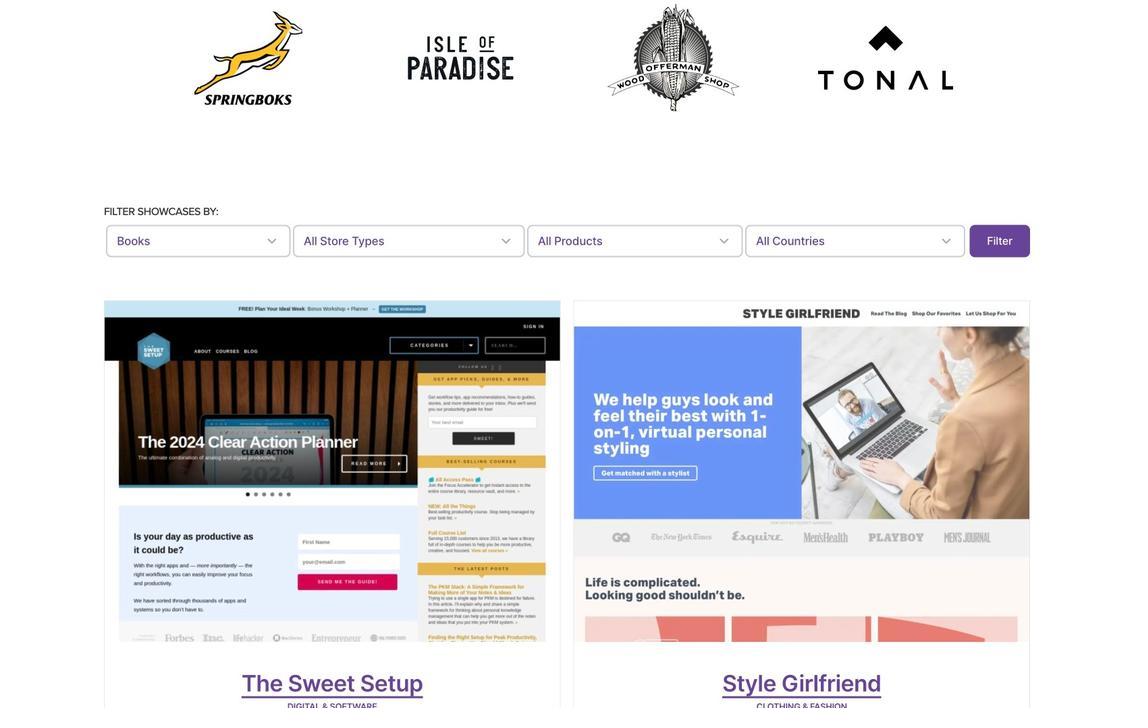 Task type: describe. For each thing, give the bounding box(es) containing it.
official springboks online store image
[[195, 11, 303, 105]]

2 angle down image from the left
[[716, 233, 732, 249]]



Task type: locate. For each thing, give the bounding box(es) containing it.
1 horizontal spatial angle down image
[[716, 233, 732, 249]]

isle of paradise image
[[407, 28, 515, 88]]

tonal image
[[818, 26, 953, 90]]

offerman woodshop image
[[606, 2, 741, 114]]

1 angle down image from the left
[[498, 233, 514, 249]]

none field angle down
[[106, 225, 291, 257]]

0 horizontal spatial angle down image
[[498, 233, 514, 249]]

None field
[[106, 225, 291, 257], [293, 225, 525, 257], [527, 225, 743, 257], [745, 225, 965, 257], [293, 225, 525, 257], [527, 225, 743, 257], [745, 225, 965, 257]]

angle down image
[[264, 233, 280, 249]]

angle down image
[[498, 233, 514, 249], [716, 233, 732, 249]]



Task type: vqa. For each thing, say whether or not it's contained in the screenshot.
Search "image"
no



